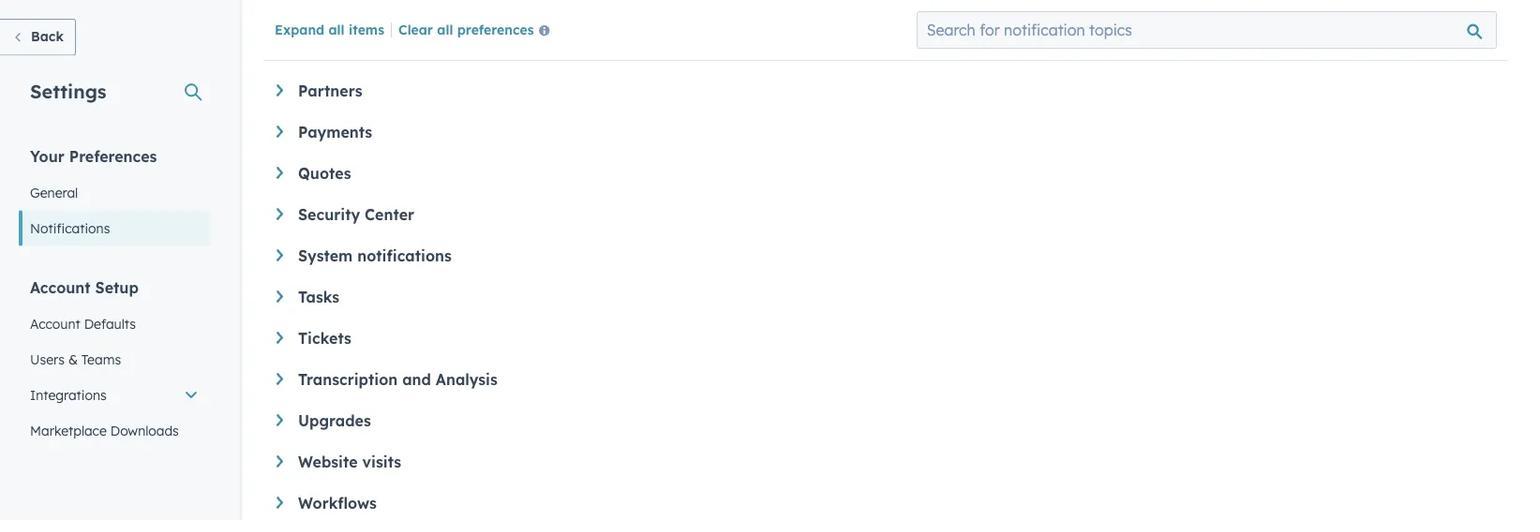 Task type: locate. For each thing, give the bounding box(es) containing it.
caret image left workflows
[[277, 497, 283, 509]]

tasks button
[[277, 288, 1491, 307]]

caret image left quotes
[[277, 167, 283, 179]]

3 caret image from the top
[[277, 414, 283, 426]]

back
[[31, 28, 64, 45]]

caret image inside payments dropdown button
[[277, 126, 283, 138]]

account setup element
[[19, 277, 210, 520]]

caret image left tickets
[[277, 332, 283, 344]]

back link
[[0, 19, 76, 56]]

expand
[[275, 21, 325, 37]]

3 caret image from the top
[[277, 208, 283, 220]]

caret image for tickets
[[277, 332, 283, 344]]

caret image left transcription
[[277, 373, 283, 385]]

caret image left upgrades
[[277, 414, 283, 426]]

2 caret image from the top
[[277, 332, 283, 344]]

7 caret image from the top
[[277, 456, 283, 468]]

0 horizontal spatial all
[[329, 21, 345, 37]]

account for account setup
[[30, 278, 91, 297]]

caret image inside partners dropdown button
[[277, 84, 283, 96]]

Search for notification topics search field
[[917, 11, 1497, 49]]

marketplace
[[30, 422, 107, 439]]

caret image inside security center dropdown button
[[277, 208, 283, 220]]

setup
[[95, 278, 139, 297]]

caret image inside upgrades "dropdown button"
[[277, 414, 283, 426]]

all for expand
[[329, 21, 345, 37]]

all
[[329, 21, 345, 37], [437, 21, 453, 37]]

5 caret image from the top
[[277, 291, 283, 303]]

1 horizontal spatial all
[[437, 21, 453, 37]]

analysis
[[436, 370, 498, 389]]

&
[[68, 351, 78, 367]]

2 all from the left
[[437, 21, 453, 37]]

payments
[[298, 123, 372, 142]]

security
[[298, 205, 360, 224]]

caret image inside website visits dropdown button
[[277, 456, 283, 468]]

website
[[298, 453, 358, 472]]

caret image left partners
[[277, 84, 283, 96]]

marketplace downloads
[[30, 422, 179, 439]]

all left items
[[329, 21, 345, 37]]

account up "users"
[[30, 315, 80, 332]]

website visits button
[[277, 453, 1491, 472]]

clear all preferences button
[[398, 19, 557, 42]]

notifications
[[357, 247, 452, 265]]

defaults
[[84, 315, 136, 332]]

caret image left security
[[277, 208, 283, 220]]

2 caret image from the top
[[277, 126, 283, 138]]

integrations button
[[19, 377, 210, 413]]

caret image for workflows
[[277, 497, 283, 509]]

partners button
[[277, 82, 1491, 100]]

caret image for website visits
[[277, 456, 283, 468]]

integrations
[[30, 387, 107, 403]]

tasks
[[298, 288, 340, 307]]

caret image left payments at the left top
[[277, 126, 283, 138]]

upgrades
[[298, 412, 371, 430]]

all inside "button"
[[437, 21, 453, 37]]

system
[[298, 247, 353, 265]]

4 caret image from the top
[[277, 249, 283, 261]]

your preferences element
[[19, 146, 210, 246]]

transcription
[[298, 370, 398, 389]]

1 caret image from the top
[[277, 84, 283, 96]]

caret image left system
[[277, 249, 283, 261]]

users & teams
[[30, 351, 121, 367]]

caret image for upgrades
[[277, 414, 283, 426]]

tickets
[[298, 329, 351, 348]]

account
[[30, 278, 91, 297], [30, 315, 80, 332]]

caret image left the 'tasks' at the bottom
[[277, 291, 283, 303]]

general
[[30, 184, 78, 201]]

caret image for system notifications
[[277, 249, 283, 261]]

4 caret image from the top
[[277, 497, 283, 509]]

1 caret image from the top
[[277, 167, 283, 179]]

caret image inside workflows "dropdown button"
[[277, 497, 283, 509]]

caret image for payments
[[277, 126, 283, 138]]

expand all items button
[[275, 21, 384, 37]]

caret image inside the system notifications dropdown button
[[277, 249, 283, 261]]

caret image inside tasks dropdown button
[[277, 291, 283, 303]]

users
[[30, 351, 65, 367]]

caret image
[[277, 84, 283, 96], [277, 126, 283, 138], [277, 208, 283, 220], [277, 249, 283, 261], [277, 291, 283, 303], [277, 373, 283, 385], [277, 456, 283, 468]]

caret image inside transcription and analysis dropdown button
[[277, 373, 283, 385]]

caret image inside the quotes dropdown button
[[277, 167, 283, 179]]

6 caret image from the top
[[277, 373, 283, 385]]

clear
[[398, 21, 433, 37]]

teams
[[81, 351, 121, 367]]

caret image left website
[[277, 456, 283, 468]]

items
[[349, 21, 384, 37]]

0 vertical spatial account
[[30, 278, 91, 297]]

caret image inside tickets dropdown button
[[277, 332, 283, 344]]

caret image
[[277, 167, 283, 179], [277, 332, 283, 344], [277, 414, 283, 426], [277, 497, 283, 509]]

1 account from the top
[[30, 278, 91, 297]]

all right clear
[[437, 21, 453, 37]]

account up account defaults
[[30, 278, 91, 297]]

your preferences
[[30, 147, 157, 165]]

1 all from the left
[[329, 21, 345, 37]]

1 vertical spatial account
[[30, 315, 80, 332]]

downloads
[[110, 422, 179, 439]]

account for account defaults
[[30, 315, 80, 332]]

center
[[365, 205, 414, 224]]

payments button
[[277, 123, 1491, 142]]

preferences
[[457, 21, 534, 37]]

expand all items
[[275, 21, 384, 37]]

security center
[[298, 205, 414, 224]]

preferences
[[69, 147, 157, 165]]

general link
[[19, 175, 210, 210]]

visits
[[362, 453, 401, 472]]

notifications link
[[19, 210, 210, 246]]

2 account from the top
[[30, 315, 80, 332]]

quotes button
[[277, 164, 1491, 183]]



Task type: vqa. For each thing, say whether or not it's contained in the screenshot.
Users & Teams
yes



Task type: describe. For each thing, give the bounding box(es) containing it.
all for clear
[[437, 21, 453, 37]]

transcription and analysis
[[298, 370, 498, 389]]

and
[[402, 370, 431, 389]]

workflows
[[298, 494, 377, 513]]

clear all preferences
[[398, 21, 534, 37]]

account setup
[[30, 278, 139, 297]]

security center button
[[277, 205, 1491, 224]]

caret image for quotes
[[277, 167, 283, 179]]

account defaults link
[[19, 306, 210, 342]]

marketplace downloads link
[[19, 413, 210, 449]]

notifications
[[30, 220, 110, 236]]

your
[[30, 147, 65, 165]]

users & teams link
[[19, 342, 210, 377]]

tickets button
[[277, 329, 1491, 348]]

partners
[[298, 82, 362, 100]]

system notifications
[[298, 247, 452, 265]]

transcription and analysis button
[[277, 370, 1491, 389]]

caret image for tasks
[[277, 291, 283, 303]]

caret image for partners
[[277, 84, 283, 96]]

settings
[[30, 79, 106, 103]]

caret image for transcription and analysis
[[277, 373, 283, 385]]

upgrades button
[[277, 412, 1491, 430]]

quotes
[[298, 164, 351, 183]]

workflows button
[[277, 494, 1491, 513]]

caret image for security center
[[277, 208, 283, 220]]

website visits
[[298, 453, 401, 472]]

account defaults
[[30, 315, 136, 332]]

system notifications button
[[277, 247, 1491, 265]]



